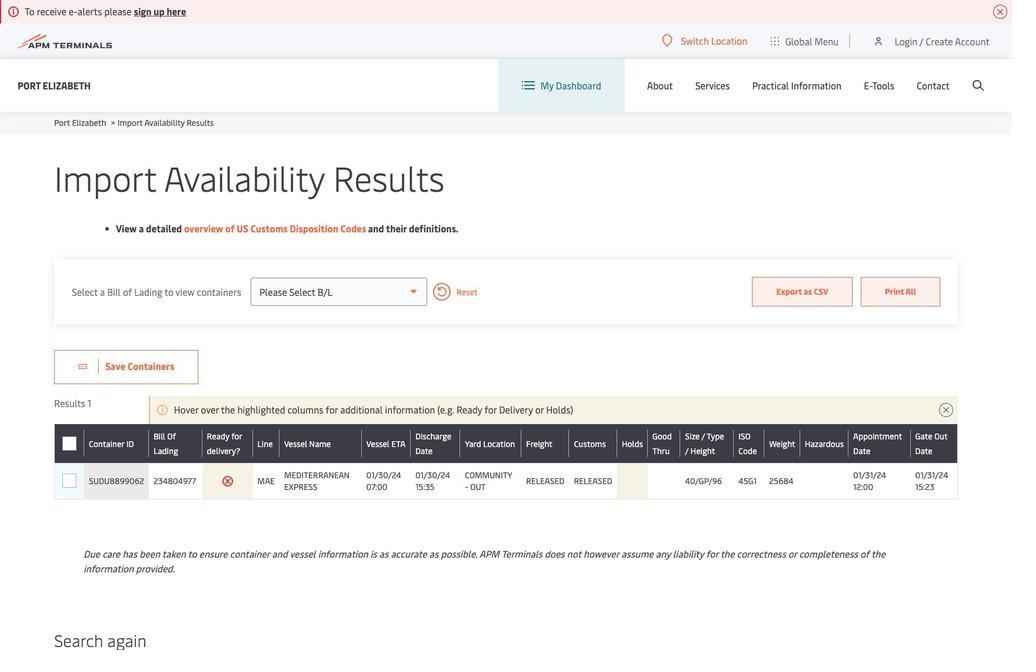 Task type: describe. For each thing, give the bounding box(es) containing it.
close alert image
[[994, 5, 1008, 19]]



Task type: locate. For each thing, give the bounding box(es) containing it.
None checkbox
[[62, 437, 76, 451], [62, 437, 76, 451], [62, 474, 77, 489], [62, 437, 76, 451], [62, 437, 76, 451], [62, 474, 77, 489]]

not ready image
[[222, 476, 233, 487]]

None checkbox
[[62, 474, 76, 488]]



Task type: vqa. For each thing, say whether or not it's contained in the screenshot.
top 'Create'
no



